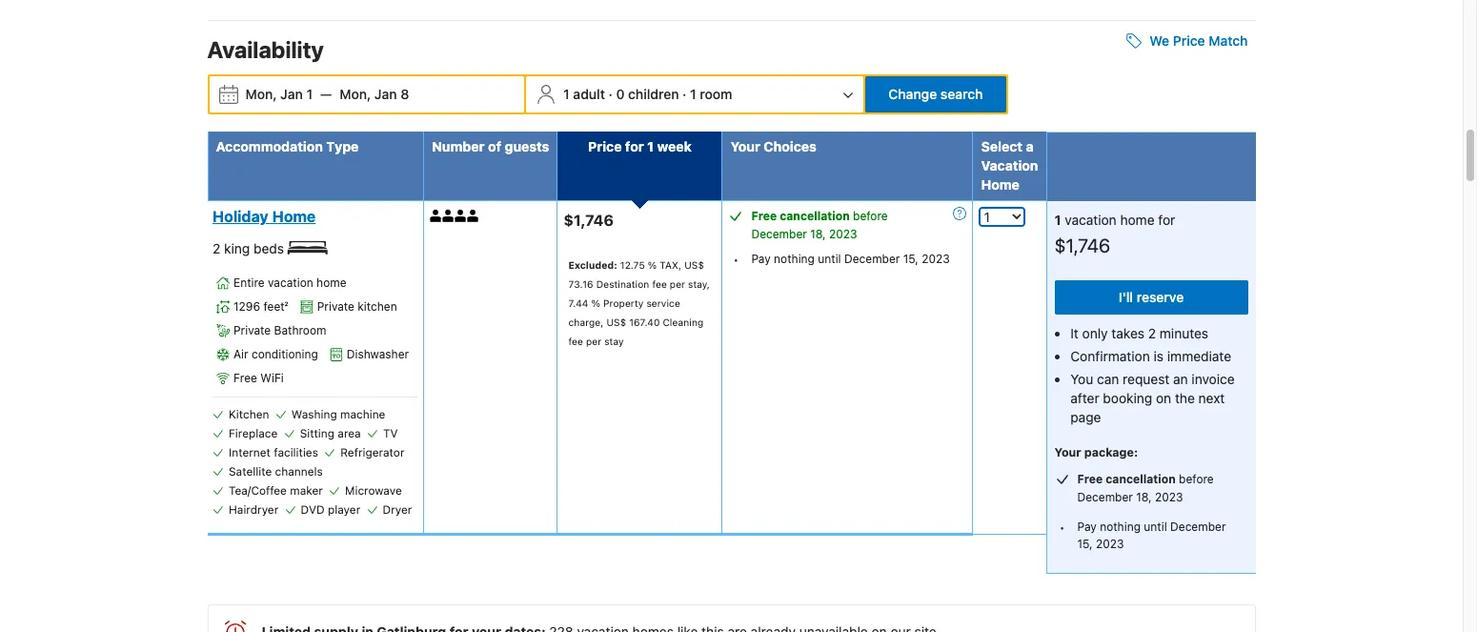 Task type: vqa. For each thing, say whether or not it's contained in the screenshot.
'0.7'
no



Task type: describe. For each thing, give the bounding box(es) containing it.
nothing inside pay nothing until december 15, 2023
[[1100, 520, 1141, 534]]

can
[[1098, 371, 1120, 388]]

15, inside pay nothing until december 15, 2023
[[1078, 537, 1093, 551]]

machine
[[340, 407, 386, 421]]

change search
[[889, 86, 984, 102]]

i'll reserve
[[1119, 289, 1185, 306]]

1296
[[234, 299, 260, 314]]

hairdryer
[[229, 503, 279, 517]]

washing machine
[[292, 407, 386, 421]]

the
[[1176, 390, 1196, 407]]

it
[[1071, 326, 1079, 342]]

1 adult · 0 children · 1 room button
[[528, 77, 862, 113]]

private kitchen
[[317, 299, 397, 314]]

holiday
[[213, 208, 269, 225]]

for inside 1 vacation home for $1,746 i'll reserve
[[1159, 212, 1176, 228]]

0 vertical spatial free
[[752, 209, 777, 224]]

tax,
[[660, 259, 682, 271]]

tea/coffee
[[229, 483, 287, 498]]

channels
[[275, 464, 323, 479]]

next
[[1199, 390, 1226, 407]]

pay inside pay nothing until december 15, 2023
[[1078, 520, 1097, 534]]

1 jan from the left
[[281, 86, 303, 102]]

private for private bathroom
[[234, 323, 271, 338]]

charge,
[[569, 317, 604, 328]]

home for 1 vacation home for $1,746 i'll reserve
[[1121, 212, 1155, 228]]

dvd player
[[301, 503, 361, 517]]

1 vertical spatial price
[[588, 139, 622, 155]]

air
[[234, 347, 249, 361]]

dishwasher
[[347, 347, 409, 361]]

0 vertical spatial before december 18, 2023
[[752, 209, 888, 242]]

number of guests
[[432, 139, 550, 155]]

0 horizontal spatial fee
[[569, 336, 583, 347]]

washing
[[292, 407, 337, 421]]

change search button
[[866, 77, 1006, 113]]

home for entire vacation home
[[317, 276, 347, 290]]

confirmation
[[1071, 348, 1151, 365]]

area
[[338, 426, 361, 441]]

december inside pay nothing until december 15, 2023
[[1171, 520, 1227, 534]]

holiday home
[[213, 208, 316, 225]]

dvd
[[301, 503, 325, 517]]

0 vertical spatial free cancellation
[[752, 209, 850, 224]]

your for your choices
[[731, 139, 761, 155]]

search
[[941, 86, 984, 102]]

1 vertical spatial per
[[586, 336, 602, 347]]

2 horizontal spatial free
[[1078, 472, 1103, 487]]

kitchen
[[358, 299, 397, 314]]

1 horizontal spatial cancellation
[[1106, 472, 1176, 487]]

2023 inside pay nothing until december 15, 2023
[[1097, 537, 1125, 551]]

satellite
[[229, 464, 272, 479]]

fireplace
[[229, 426, 278, 441]]

entire
[[234, 276, 265, 290]]

destination
[[597, 279, 650, 290]]

beds
[[254, 241, 284, 257]]

1 vertical spatial •
[[1060, 521, 1065, 535]]

maker
[[290, 483, 323, 498]]

0 vertical spatial cancellation
[[780, 209, 850, 224]]

1 occupancy image from the left
[[443, 210, 455, 223]]

entire vacation home
[[234, 276, 347, 290]]

mon, jan 1 — mon, jan 8
[[246, 86, 409, 102]]

2 mon, from the left
[[340, 86, 371, 102]]

free wifi
[[234, 371, 284, 385]]

page
[[1071, 409, 1102, 426]]

your package:
[[1055, 446, 1139, 460]]

vacation for entire vacation home
[[268, 276, 313, 290]]

private bathroom
[[234, 323, 327, 338]]

0 horizontal spatial 15,
[[904, 252, 919, 266]]

vacation for 1 vacation home for $1,746 i'll reserve
[[1065, 212, 1117, 228]]

player
[[328, 503, 361, 517]]

holiday home link
[[213, 207, 413, 226]]

property
[[604, 298, 644, 309]]

only
[[1083, 326, 1109, 342]]

your for your package:
[[1055, 446, 1082, 460]]

1 adult · 0 children · 1 room
[[564, 86, 733, 102]]

internet
[[229, 445, 271, 460]]

2 king beds
[[213, 241, 288, 257]]

we
[[1150, 33, 1170, 49]]

accommodation type
[[216, 139, 359, 155]]

1 vertical spatial free
[[234, 371, 257, 385]]

select a vacation home
[[982, 139, 1039, 193]]

feet²
[[264, 299, 289, 314]]

adult
[[573, 86, 605, 102]]

number
[[432, 139, 485, 155]]

12.75
[[620, 259, 645, 271]]

immediate
[[1168, 348, 1232, 365]]

service
[[647, 298, 681, 309]]

1 horizontal spatial pay nothing until december 15, 2023
[[1078, 520, 1227, 551]]

tv
[[383, 426, 398, 441]]

sitting area
[[300, 426, 361, 441]]

more details on meals and payment options image
[[954, 207, 967, 221]]

refrigerator
[[341, 445, 405, 460]]

a
[[1026, 139, 1034, 155]]

accommodation
[[216, 139, 323, 155]]

price inside dropdown button
[[1174, 33, 1206, 49]]

—
[[321, 86, 332, 102]]

1 mon, from the left
[[246, 86, 277, 102]]

$1,746 inside 1 vacation home for $1,746 i'll reserve
[[1055, 235, 1111, 257]]

2 occupancy image from the left
[[455, 210, 467, 223]]

change
[[889, 86, 938, 102]]

sitting
[[300, 426, 335, 441]]

2 · from the left
[[683, 86, 687, 102]]

invoice
[[1192, 371, 1235, 388]]

satellite channels
[[229, 464, 323, 479]]

private for private kitchen
[[317, 299, 355, 314]]

conditioning
[[252, 347, 318, 361]]

i'll reserve button
[[1055, 281, 1249, 315]]

room
[[700, 86, 733, 102]]

1 vertical spatial us$
[[607, 317, 627, 328]]



Task type: locate. For each thing, give the bounding box(es) containing it.
for
[[625, 139, 644, 155], [1159, 212, 1176, 228]]

fee down charge,
[[569, 336, 583, 347]]

0 horizontal spatial for
[[625, 139, 644, 155]]

price
[[1174, 33, 1206, 49], [588, 139, 622, 155]]

per down tax,
[[670, 279, 686, 290]]

0 vertical spatial private
[[317, 299, 355, 314]]

free down your package:
[[1078, 472, 1103, 487]]

1 horizontal spatial $1,746
[[1055, 235, 1111, 257]]

private down 1296
[[234, 323, 271, 338]]

• down your package:
[[1060, 521, 1065, 535]]

free cancellation down choices
[[752, 209, 850, 224]]

before december 18, 2023 down package: at the right bottom
[[1078, 472, 1214, 505]]

0 horizontal spatial before
[[853, 209, 888, 224]]

mon, jan 1 button
[[238, 78, 321, 112]]

guests
[[505, 139, 550, 155]]

your
[[731, 139, 761, 155], [1055, 446, 1082, 460]]

2 up 'is'
[[1149, 326, 1157, 342]]

jan left the —
[[281, 86, 303, 102]]

occupancy image
[[430, 210, 443, 223], [455, 210, 467, 223]]

on
[[1157, 390, 1172, 407]]

1 horizontal spatial for
[[1159, 212, 1176, 228]]

us$ up stay,
[[685, 259, 705, 271]]

0 vertical spatial vacation
[[1065, 212, 1117, 228]]

15,
[[904, 252, 919, 266], [1078, 537, 1093, 551]]

0 horizontal spatial 18,
[[811, 227, 826, 242]]

vacation inside 1 vacation home for $1,746 i'll reserve
[[1065, 212, 1117, 228]]

pay
[[752, 252, 771, 266], [1078, 520, 1097, 534]]

12.75 % tax, us$ 73.16 destination fee per stay, 7.44 % property service charge, us$ 167.40 cleaning fee per stay
[[569, 259, 710, 347]]

0 vertical spatial your
[[731, 139, 761, 155]]

cancellation down package: at the right bottom
[[1106, 472, 1176, 487]]

0 vertical spatial $1,746
[[564, 212, 614, 229]]

1 horizontal spatial until
[[1144, 520, 1168, 534]]

0 horizontal spatial %
[[592, 298, 601, 309]]

before left "more details on meals and payment options" icon
[[853, 209, 888, 224]]

% left tax,
[[648, 259, 657, 271]]

bathroom
[[274, 323, 327, 338]]

mon, right the —
[[340, 86, 371, 102]]

price down 0
[[588, 139, 622, 155]]

booking
[[1104, 390, 1153, 407]]

18, down choices
[[811, 227, 826, 242]]

0 vertical spatial until
[[818, 252, 842, 266]]

0 horizontal spatial before december 18, 2023
[[752, 209, 888, 242]]

tea/coffee maker
[[229, 483, 323, 498]]

$1,746
[[564, 212, 614, 229], [1055, 235, 1111, 257]]

2 vertical spatial free
[[1078, 472, 1103, 487]]

occupancy image
[[443, 210, 455, 223], [467, 210, 480, 223]]

mon,
[[246, 86, 277, 102], [340, 86, 371, 102]]

1 horizontal spatial mon,
[[340, 86, 371, 102]]

1 horizontal spatial nothing
[[1100, 520, 1141, 534]]

167.40
[[629, 317, 660, 328]]

cancellation
[[780, 209, 850, 224], [1106, 472, 1176, 487]]

0 vertical spatial %
[[648, 259, 657, 271]]

1 horizontal spatial fee
[[653, 279, 667, 290]]

· left 0
[[609, 86, 613, 102]]

facilities
[[274, 445, 318, 460]]

1 horizontal spatial pay
[[1078, 520, 1097, 534]]

1 vertical spatial 2
[[1149, 326, 1157, 342]]

0 horizontal spatial cancellation
[[780, 209, 850, 224]]

18, down package: at the right bottom
[[1137, 490, 1152, 505]]

your left choices
[[731, 139, 761, 155]]

us$
[[685, 259, 705, 271], [607, 317, 627, 328]]

1 vertical spatial your
[[1055, 446, 1082, 460]]

• right tax,
[[734, 253, 739, 267]]

price for 1 week
[[588, 139, 692, 155]]

1 vertical spatial cancellation
[[1106, 472, 1176, 487]]

0 horizontal spatial per
[[586, 336, 602, 347]]

1 vertical spatial before
[[1180, 472, 1214, 487]]

1 horizontal spatial before december 18, 2023
[[1078, 472, 1214, 505]]

0 vertical spatial nothing
[[774, 252, 815, 266]]

we price match button
[[1120, 24, 1256, 59]]

1 vertical spatial pay
[[1078, 520, 1097, 534]]

0 vertical spatial for
[[625, 139, 644, 155]]

% right 7.44
[[592, 298, 601, 309]]

0 horizontal spatial vacation
[[268, 276, 313, 290]]

0 horizontal spatial until
[[818, 252, 842, 266]]

pay down your package:
[[1078, 520, 1097, 534]]

0 vertical spatial fee
[[653, 279, 667, 290]]

1 horizontal spatial 15,
[[1078, 537, 1093, 551]]

children
[[628, 86, 679, 102]]

0 horizontal spatial price
[[588, 139, 622, 155]]

1
[[307, 86, 313, 102], [564, 86, 570, 102], [690, 86, 697, 102], [648, 139, 654, 155], [1055, 212, 1062, 228]]

1296 feet²
[[234, 299, 289, 314]]

0 horizontal spatial •
[[734, 253, 739, 267]]

excluded:
[[569, 259, 618, 271]]

0 horizontal spatial free
[[234, 371, 257, 385]]

· right children
[[683, 86, 687, 102]]

kitchen
[[229, 407, 269, 421]]

0 horizontal spatial home
[[317, 276, 347, 290]]

7.44
[[569, 298, 589, 309]]

home up i'll reserve in the top of the page
[[1121, 212, 1155, 228]]

home
[[982, 177, 1020, 193], [272, 208, 316, 225]]

0 horizontal spatial occupancy image
[[430, 210, 443, 223]]

0 horizontal spatial home
[[272, 208, 316, 225]]

1 horizontal spatial vacation
[[1065, 212, 1117, 228]]

of
[[488, 139, 502, 155]]

1 horizontal spatial your
[[1055, 446, 1082, 460]]

jan left 8 in the top of the page
[[375, 86, 397, 102]]

microwave
[[345, 483, 402, 498]]

vacation
[[1065, 212, 1117, 228], [268, 276, 313, 290]]

cleaning
[[663, 317, 704, 328]]

before december 18, 2023 down choices
[[752, 209, 888, 242]]

1 horizontal spatial free
[[752, 209, 777, 224]]

1 vertical spatial private
[[234, 323, 271, 338]]

pay nothing until december 15, 2023
[[752, 252, 950, 266], [1078, 520, 1227, 551]]

free down air
[[234, 371, 257, 385]]

1 horizontal spatial private
[[317, 299, 355, 314]]

2 left king
[[213, 241, 221, 257]]

before down the
[[1180, 472, 1214, 487]]

0 vertical spatial 2
[[213, 241, 221, 257]]

1 occupancy image from the left
[[430, 210, 443, 223]]

your down page
[[1055, 446, 1082, 460]]

we price match
[[1150, 33, 1249, 49]]

1 horizontal spatial 2
[[1149, 326, 1157, 342]]

home down vacation
[[982, 177, 1020, 193]]

1 · from the left
[[609, 86, 613, 102]]

0 horizontal spatial private
[[234, 323, 271, 338]]

us$ up stay
[[607, 317, 627, 328]]

cancellation down choices
[[780, 209, 850, 224]]

2 inside it only takes 2 minutes confirmation is immediate you can request an invoice after booking on the next page
[[1149, 326, 1157, 342]]

0 vertical spatial before
[[853, 209, 888, 224]]

free cancellation down package: at the right bottom
[[1078, 472, 1176, 487]]

0 horizontal spatial mon,
[[246, 86, 277, 102]]

1 vertical spatial free cancellation
[[1078, 472, 1176, 487]]

an
[[1174, 371, 1189, 388]]

1 horizontal spatial •
[[1060, 521, 1065, 535]]

1 vertical spatial fee
[[569, 336, 583, 347]]

0 horizontal spatial ·
[[609, 86, 613, 102]]

package:
[[1085, 446, 1139, 460]]

2 jan from the left
[[375, 86, 397, 102]]

0 horizontal spatial nothing
[[774, 252, 815, 266]]

$1,746 up i'll reserve button
[[1055, 235, 1111, 257]]

free down your choices
[[752, 209, 777, 224]]

1 vertical spatial 18,
[[1137, 490, 1152, 505]]

free cancellation
[[752, 209, 850, 224], [1078, 472, 1176, 487]]

1 horizontal spatial price
[[1174, 33, 1206, 49]]

1 horizontal spatial home
[[982, 177, 1020, 193]]

vacation
[[982, 158, 1039, 174]]

wifi
[[261, 371, 284, 385]]

1 vacation home for $1,746 i'll reserve
[[1055, 212, 1185, 306]]

0 horizontal spatial us$
[[607, 317, 627, 328]]

1 vertical spatial until
[[1144, 520, 1168, 534]]

jan
[[281, 86, 303, 102], [375, 86, 397, 102]]

before december 18, 2023
[[752, 209, 888, 242], [1078, 472, 1214, 505]]

1 horizontal spatial occupancy image
[[467, 210, 480, 223]]

request
[[1123, 371, 1170, 388]]

private
[[317, 299, 355, 314], [234, 323, 271, 338]]

8
[[401, 86, 409, 102]]

home up private kitchen
[[317, 276, 347, 290]]

pay right tax,
[[752, 252, 771, 266]]

price right we
[[1174, 33, 1206, 49]]

private left kitchen
[[317, 299, 355, 314]]

dryer
[[383, 503, 412, 517]]

1 inside 1 vacation home for $1,746 i'll reserve
[[1055, 212, 1062, 228]]

week
[[658, 139, 692, 155]]

1 vertical spatial 15,
[[1078, 537, 1093, 551]]

0 horizontal spatial pay nothing until december 15, 2023
[[752, 252, 950, 266]]

1 horizontal spatial %
[[648, 259, 657, 271]]

1 horizontal spatial us$
[[685, 259, 705, 271]]

$1,746 up the excluded:
[[564, 212, 614, 229]]

1 horizontal spatial occupancy image
[[455, 210, 467, 223]]

0 horizontal spatial pay
[[752, 252, 771, 266]]

is
[[1154, 348, 1164, 365]]

1 horizontal spatial before
[[1180, 472, 1214, 487]]

0 horizontal spatial 2
[[213, 241, 221, 257]]

for up i'll reserve in the top of the page
[[1159, 212, 1176, 228]]

home inside select a vacation home
[[982, 177, 1020, 193]]

mon, jan 8 button
[[332, 78, 417, 112]]

minutes
[[1160, 326, 1209, 342]]

1 horizontal spatial 18,
[[1137, 490, 1152, 505]]

0 vertical spatial •
[[734, 253, 739, 267]]

select
[[982, 139, 1023, 155]]

0 vertical spatial home
[[1121, 212, 1155, 228]]

per left stay
[[586, 336, 602, 347]]

mon, down availability
[[246, 86, 277, 102]]

home up beds
[[272, 208, 316, 225]]

0 horizontal spatial free cancellation
[[752, 209, 850, 224]]

1 horizontal spatial free cancellation
[[1078, 472, 1176, 487]]

for left week
[[625, 139, 644, 155]]

fee up service on the top
[[653, 279, 667, 290]]

match
[[1209, 33, 1249, 49]]

0 horizontal spatial jan
[[281, 86, 303, 102]]

availability
[[207, 37, 324, 63]]

1 vertical spatial pay nothing until december 15, 2023
[[1078, 520, 1227, 551]]

0 vertical spatial 15,
[[904, 252, 919, 266]]

2 occupancy image from the left
[[467, 210, 480, 223]]

internet facilities
[[229, 445, 318, 460]]

until
[[818, 252, 842, 266], [1144, 520, 1168, 534]]

takes
[[1112, 326, 1145, 342]]

king
[[224, 241, 250, 257]]

0 vertical spatial us$
[[685, 259, 705, 271]]

1 vertical spatial %
[[592, 298, 601, 309]]

home inside 1 vacation home for $1,746 i'll reserve
[[1121, 212, 1155, 228]]

0 vertical spatial pay
[[752, 252, 771, 266]]

0
[[616, 86, 625, 102]]

type
[[326, 139, 359, 155]]

0 horizontal spatial your
[[731, 139, 761, 155]]

1 vertical spatial for
[[1159, 212, 1176, 228]]

73.16
[[569, 279, 594, 290]]

1 vertical spatial home
[[272, 208, 316, 225]]

1 horizontal spatial jan
[[375, 86, 397, 102]]

stay,
[[688, 279, 710, 290]]

you
[[1071, 371, 1094, 388]]

1 vertical spatial nothing
[[1100, 520, 1141, 534]]

0 vertical spatial per
[[670, 279, 686, 290]]

choices
[[764, 139, 817, 155]]

1 vertical spatial $1,746
[[1055, 235, 1111, 257]]

it only takes 2 minutes confirmation is immediate you can request an invoice after booking on the next page
[[1071, 326, 1235, 426]]

0 horizontal spatial occupancy image
[[443, 210, 455, 223]]

0 vertical spatial price
[[1174, 33, 1206, 49]]

0 vertical spatial 18,
[[811, 227, 826, 242]]

1 horizontal spatial ·
[[683, 86, 687, 102]]

1 vertical spatial before december 18, 2023
[[1078, 472, 1214, 505]]



